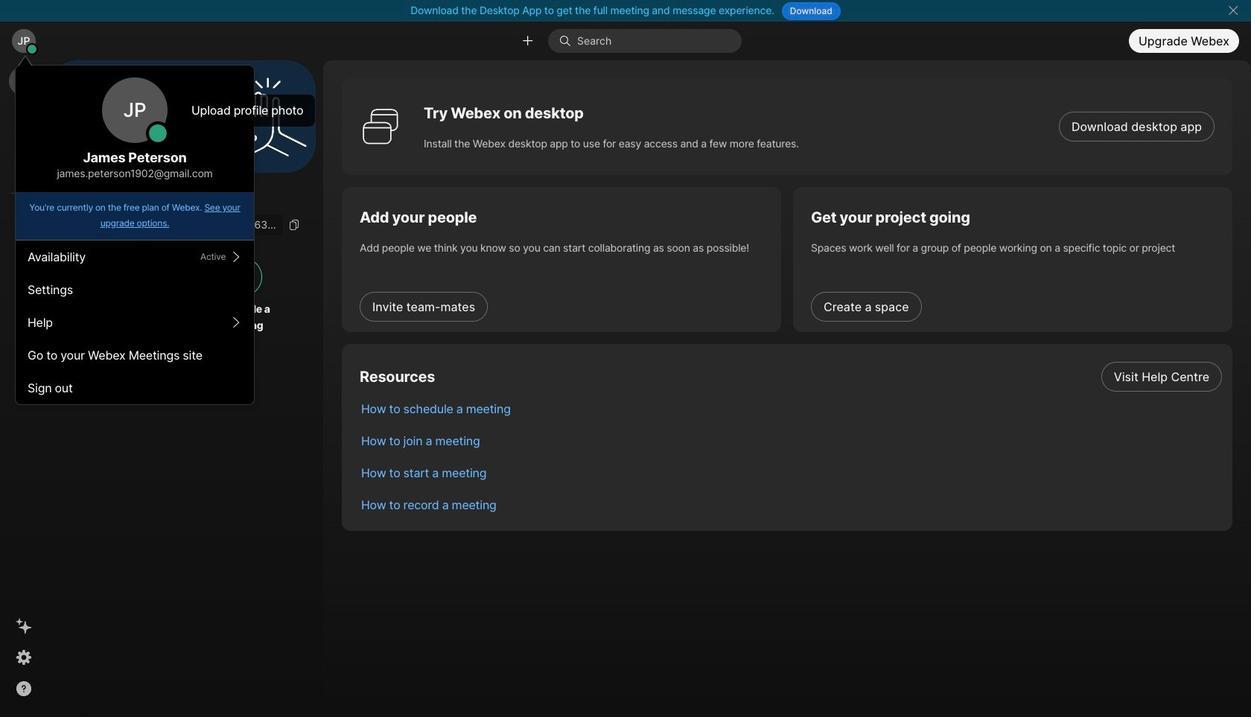 Task type: locate. For each thing, give the bounding box(es) containing it.
settings menu item
[[16, 273, 254, 306]]

1 vertical spatial arrow right_16 image
[[230, 317, 242, 329]]

2 list item from the top
[[349, 393, 1233, 425]]

list item
[[349, 361, 1233, 393], [349, 393, 1233, 425], [349, 425, 1233, 457], [349, 457, 1233, 489], [349, 489, 1233, 521]]

navigation
[[0, 60, 48, 717]]

2 arrow right_16 image from the top
[[230, 317, 242, 329]]

arrow right_16 image inside "help" menu item
[[230, 317, 242, 329]]

arrow right_16 image
[[230, 251, 242, 263], [230, 317, 242, 329]]

None text field
[[60, 215, 283, 236]]

1 arrow right_16 image from the top
[[230, 251, 242, 263]]

0 vertical spatial arrow right_16 image
[[230, 251, 242, 263]]



Task type: describe. For each thing, give the bounding box(es) containing it.
arrow right_16 image inside set status menu item
[[230, 251, 242, 263]]

1 list item from the top
[[349, 361, 1233, 393]]

two hands high-fiving image
[[223, 72, 312, 161]]

5 list item from the top
[[349, 489, 1233, 521]]

profile settings menu menu bar
[[16, 241, 254, 405]]

set status menu item
[[16, 241, 254, 273]]

cancel_16 image
[[1228, 4, 1240, 16]]

3 list item from the top
[[349, 425, 1233, 457]]

go to your webex meetings site menu item
[[16, 339, 254, 372]]

help menu item
[[16, 306, 254, 339]]

sign out menu item
[[16, 372, 254, 405]]

4 list item from the top
[[349, 457, 1233, 489]]

webex tab list
[[9, 66, 39, 226]]



Task type: vqa. For each thing, say whether or not it's contained in the screenshot.
3rd list item from the top of the page
yes



